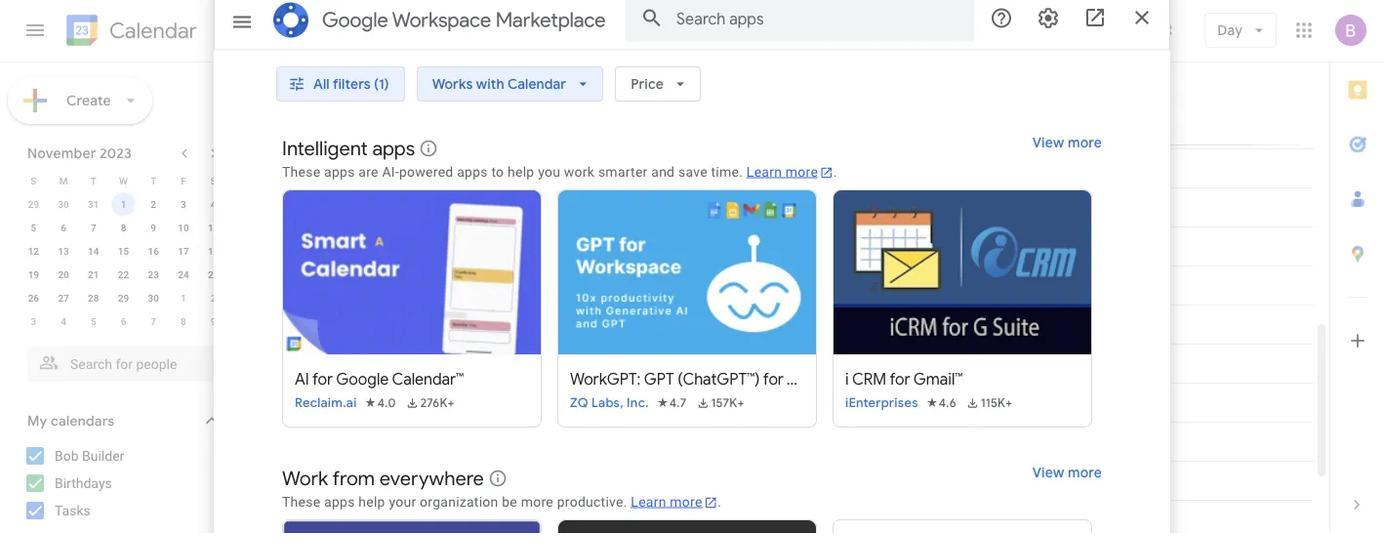Task type: describe. For each thing, give the bounding box(es) containing it.
2 s from the left
[[211, 175, 216, 186]]

today
[[261, 22, 299, 39]]

8 for 8 pm
[[266, 494, 272, 506]]

16 element
[[142, 239, 165, 263]]

27
[[58, 292, 69, 304]]

row containing 12
[[19, 239, 228, 263]]

bob builder
[[55, 448, 124, 464]]

2 pm
[[266, 260, 289, 271]]

october 30 element
[[52, 192, 75, 216]]

row group containing 29
[[19, 192, 228, 333]]

column header inside grid
[[305, 62, 1314, 145]]

0 horizontal spatial 8
[[121, 222, 126, 233]]

10
[[178, 222, 189, 233]]

27 element
[[52, 286, 75, 310]]

16
[[148, 245, 159, 257]]

23 element
[[142, 263, 165, 286]]

builder
[[82, 448, 124, 464]]

my calendars button
[[4, 405, 242, 436]]

december 3 element
[[22, 310, 45, 333]]

0 vertical spatial 7
[[91, 222, 96, 233]]

8 for december 8 element
[[181, 315, 186, 327]]

31
[[88, 198, 99, 210]]

0 vertical spatial 6
[[61, 222, 66, 233]]

calendar heading
[[105, 17, 197, 44]]

4 for december 4 element
[[61, 315, 66, 327]]

pm for 5 pm
[[274, 377, 289, 389]]

1 s from the left
[[31, 175, 36, 186]]

10 element
[[172, 216, 195, 239]]

25
[[208, 268, 219, 280]]

calendar element
[[62, 11, 197, 54]]

1 horizontal spatial 4
[[211, 198, 216, 210]]

gmt-07
[[256, 129, 289, 141]]

pm for 2 pm
[[274, 260, 289, 271]]

3 for 3 pm
[[266, 299, 272, 310]]

birthdays
[[55, 475, 112, 491]]

21
[[88, 268, 99, 280]]

17
[[178, 245, 189, 257]]

24 element
[[172, 263, 195, 286]]

13
[[58, 245, 69, 257]]

29 for 29 element
[[118, 292, 129, 304]]

12 for 12
[[28, 245, 39, 257]]

1 t from the left
[[91, 175, 96, 186]]

2 t from the left
[[151, 175, 156, 186]]

my calendars
[[27, 412, 115, 429]]

3 for december 3 element on the left bottom of the page
[[31, 315, 36, 327]]

row containing 19
[[19, 263, 228, 286]]

14 element
[[82, 239, 105, 263]]

1 horizontal spatial 7
[[151, 315, 156, 327]]

0 vertical spatial 2023
[[539, 17, 587, 44]]

pm for 6 pm
[[274, 416, 289, 428]]

november for november 1, 2023
[[414, 17, 516, 44]]

w
[[119, 175, 128, 186]]

am
[[274, 143, 289, 154]]

my calendars list
[[4, 440, 242, 526]]

pm for 3 pm
[[274, 299, 289, 310]]

20
[[58, 268, 69, 280]]

november 2023
[[27, 145, 132, 162]]

1 cell
[[109, 192, 138, 216]]

gmt-
[[256, 129, 278, 141]]

07
[[278, 129, 289, 141]]

6 pm
[[266, 416, 289, 428]]

11 element
[[202, 216, 225, 239]]

row containing 26
[[19, 286, 228, 310]]

today button
[[248, 13, 312, 48]]

1 inside cell
[[121, 198, 126, 210]]

19 element
[[22, 263, 45, 286]]

bob
[[55, 448, 79, 464]]

pm for 8 pm
[[274, 494, 289, 506]]

december 5 element
[[82, 310, 105, 333]]

pm for 1 pm
[[274, 221, 289, 232]]



Task type: vqa. For each thing, say whether or not it's contained in the screenshot.


Task type: locate. For each thing, give the bounding box(es) containing it.
2 up 3 pm at the left bottom
[[266, 260, 272, 271]]

t
[[91, 175, 96, 186], [151, 175, 156, 186]]

19
[[28, 268, 39, 280]]

2 vertical spatial 4
[[266, 338, 272, 350]]

2 right "1" cell
[[151, 198, 156, 210]]

11 inside grid
[[261, 143, 272, 154]]

pm up "4 pm"
[[274, 299, 289, 310]]

11 up 18
[[208, 222, 219, 233]]

october 29 element
[[22, 192, 45, 216]]

0 vertical spatial 11
[[261, 143, 272, 154]]

3
[[181, 198, 186, 210], [266, 299, 272, 310], [31, 315, 36, 327]]

2 vertical spatial 8
[[266, 494, 272, 506]]

1 horizontal spatial 2
[[211, 292, 216, 304]]

november up m
[[27, 145, 96, 162]]

2 vertical spatial 5
[[266, 377, 272, 389]]

2 vertical spatial 2
[[211, 292, 216, 304]]

4
[[211, 198, 216, 210], [61, 315, 66, 327], [266, 338, 272, 350]]

28
[[88, 292, 99, 304]]

11 for 11 am
[[261, 143, 272, 154]]

12 down 11 am
[[261, 182, 272, 193]]

6 for 6 pm
[[266, 416, 272, 428]]

0 vertical spatial 8
[[121, 222, 126, 233]]

2
[[151, 198, 156, 210], [266, 260, 272, 271], [211, 292, 216, 304]]

30
[[58, 198, 69, 210], [148, 292, 159, 304]]

0 vertical spatial 1
[[121, 198, 126, 210]]

1 horizontal spatial 29
[[118, 292, 129, 304]]

11 inside row
[[208, 222, 219, 233]]

december 9 element
[[202, 310, 225, 333]]

0 horizontal spatial t
[[91, 175, 96, 186]]

pm down am
[[274, 182, 289, 193]]

0 horizontal spatial 1
[[121, 198, 126, 210]]

1 pm
[[266, 221, 289, 232]]

december 2 element
[[202, 286, 225, 310]]

1,
[[521, 17, 534, 44]]

6 pm from the top
[[274, 377, 289, 389]]

2 vertical spatial 1
[[181, 292, 186, 304]]

1 for 1 pm
[[266, 221, 272, 232]]

1 vertical spatial 9
[[211, 315, 216, 327]]

8 up 15 element
[[121, 222, 126, 233]]

0 vertical spatial 4
[[211, 198, 216, 210]]

23
[[148, 268, 159, 280]]

row containing 5
[[19, 216, 228, 239]]

0 horizontal spatial 7
[[91, 222, 96, 233]]

my
[[27, 412, 47, 429]]

november 1, 2023
[[414, 17, 587, 44]]

0 horizontal spatial 4
[[61, 315, 66, 327]]

15
[[118, 245, 129, 257]]

pm down 6 pm
[[274, 494, 289, 506]]

1 vertical spatial 1
[[266, 221, 272, 232]]

1 horizontal spatial s
[[211, 175, 216, 186]]

1 horizontal spatial 12
[[261, 182, 272, 193]]

1 horizontal spatial 6
[[121, 315, 126, 327]]

1 horizontal spatial 1
[[181, 292, 186, 304]]

5
[[31, 222, 36, 233], [91, 315, 96, 327], [266, 377, 272, 389]]

1 vertical spatial 4
[[61, 315, 66, 327]]

0 horizontal spatial 30
[[58, 198, 69, 210]]

5 inside grid
[[266, 377, 272, 389]]

12 for 12 pm
[[261, 182, 272, 193]]

5 down october 29 element
[[31, 222, 36, 233]]

december 7 element
[[142, 310, 165, 333]]

1 horizontal spatial 11
[[261, 143, 272, 154]]

1 for december 1 element
[[181, 292, 186, 304]]

7 row from the top
[[19, 310, 228, 333]]

1 up december 8 element
[[181, 292, 186, 304]]

4 down 27 element
[[61, 315, 66, 327]]

11 for 11
[[208, 222, 219, 233]]

pm up 2 pm on the left of page
[[274, 221, 289, 232]]

12
[[261, 182, 272, 193], [28, 245, 39, 257]]

4 up 5 pm
[[266, 338, 272, 350]]

2 down 25 element at the left of the page
[[211, 292, 216, 304]]

1 horizontal spatial 5
[[91, 315, 96, 327]]

22 element
[[112, 263, 135, 286]]

0 horizontal spatial november
[[27, 145, 96, 162]]

8 down december 1 element
[[181, 315, 186, 327]]

21 element
[[82, 263, 105, 286]]

1 horizontal spatial 9
[[211, 315, 216, 327]]

2023
[[539, 17, 587, 44], [100, 145, 132, 162]]

6 down 29 element
[[121, 315, 126, 327]]

25 element
[[202, 263, 225, 286]]

26 element
[[22, 286, 45, 310]]

1 horizontal spatial 8
[[181, 315, 186, 327]]

13 element
[[52, 239, 75, 263]]

8
[[121, 222, 126, 233], [181, 315, 186, 327], [266, 494, 272, 506]]

6 inside 'december 6' element
[[121, 315, 126, 327]]

1 horizontal spatial t
[[151, 175, 156, 186]]

0 vertical spatial 3
[[181, 198, 186, 210]]

2 for 2 pm
[[266, 260, 272, 271]]

f
[[181, 175, 186, 186]]

0 horizontal spatial 2023
[[100, 145, 132, 162]]

5 down 28 element
[[91, 315, 96, 327]]

m
[[59, 175, 68, 186]]

2 row from the top
[[19, 192, 228, 216]]

1 vertical spatial 30
[[148, 292, 159, 304]]

30 for 30 element
[[148, 292, 159, 304]]

november
[[414, 17, 516, 44], [27, 145, 96, 162]]

december 1 element
[[172, 286, 195, 310]]

3 up "4 pm"
[[266, 299, 272, 310]]

s right f on the left top of page
[[211, 175, 216, 186]]

5 for december 5 element
[[91, 315, 96, 327]]

1
[[121, 198, 126, 210], [266, 221, 272, 232], [181, 292, 186, 304]]

30 down m
[[58, 198, 69, 210]]

december 6 element
[[112, 310, 135, 333]]

t up the october 31 element
[[91, 175, 96, 186]]

2 vertical spatial 6
[[266, 416, 272, 428]]

calendar
[[109, 17, 197, 44]]

november left 1,
[[414, 17, 516, 44]]

1 horizontal spatial 3
[[181, 198, 186, 210]]

3 down 26 element
[[31, 315, 36, 327]]

8 pm from the top
[[274, 494, 289, 506]]

6
[[61, 222, 66, 233], [121, 315, 126, 327], [266, 416, 272, 428]]

6 down 5 pm
[[266, 416, 272, 428]]

12 pm
[[261, 182, 289, 193]]

1 pm from the top
[[274, 182, 289, 193]]

30 inside october 30 element
[[58, 198, 69, 210]]

1 horizontal spatial 2023
[[539, 17, 587, 44]]

2 inside grid
[[266, 260, 272, 271]]

pm down "4 pm"
[[274, 377, 289, 389]]

2 horizontal spatial 4
[[266, 338, 272, 350]]

18 element
[[202, 239, 225, 263]]

december 4 element
[[52, 310, 75, 333]]

1 vertical spatial 5
[[91, 315, 96, 327]]

0 vertical spatial 2
[[151, 198, 156, 210]]

0 vertical spatial 12
[[261, 182, 272, 193]]

4 pm from the top
[[274, 299, 289, 310]]

18
[[208, 245, 219, 257]]

0 vertical spatial 30
[[58, 198, 69, 210]]

22
[[118, 268, 129, 280]]

3 row from the top
[[19, 216, 228, 239]]

1 inside december 1 element
[[181, 292, 186, 304]]

1 down 12 pm
[[266, 221, 272, 232]]

0 vertical spatial november
[[414, 17, 516, 44]]

20 element
[[52, 263, 75, 286]]

tasks
[[55, 502, 91, 518]]

1 vertical spatial 11
[[208, 222, 219, 233]]

2 pm from the top
[[274, 221, 289, 232]]

0 horizontal spatial 2
[[151, 198, 156, 210]]

row
[[19, 169, 228, 192], [19, 192, 228, 216], [19, 216, 228, 239], [19, 239, 228, 263], [19, 263, 228, 286], [19, 286, 228, 310], [19, 310, 228, 333]]

row containing 3
[[19, 310, 228, 333]]

5 pm
[[266, 377, 289, 389]]

grid containing gmt-07
[[250, 62, 1330, 533]]

15 element
[[112, 239, 135, 263]]

december 8 element
[[172, 310, 195, 333]]

row containing s
[[19, 169, 228, 192]]

29 inside october 29 element
[[28, 198, 39, 210]]

30 element
[[142, 286, 165, 310]]

9
[[151, 222, 156, 233], [211, 315, 216, 327]]

s
[[31, 175, 36, 186], [211, 175, 216, 186]]

1 horizontal spatial november
[[414, 17, 516, 44]]

9 down 'december 2' element
[[211, 315, 216, 327]]

0 horizontal spatial 29
[[28, 198, 39, 210]]

2023 right 1,
[[539, 17, 587, 44]]

8 down 6 pm
[[266, 494, 272, 506]]

2 horizontal spatial 5
[[266, 377, 272, 389]]

8 pm
[[266, 494, 289, 506]]

29
[[28, 198, 39, 210], [118, 292, 129, 304]]

0 vertical spatial 29
[[28, 198, 39, 210]]

pm for 12 pm
[[274, 182, 289, 193]]

3 up 10 element
[[181, 198, 186, 210]]

1 vertical spatial 2
[[266, 260, 272, 271]]

7 down 30 element
[[151, 315, 156, 327]]

2 horizontal spatial 3
[[266, 299, 272, 310]]

1 vertical spatial 3
[[266, 299, 272, 310]]

7 pm from the top
[[274, 416, 289, 428]]

t left f on the left top of page
[[151, 175, 156, 186]]

3 pm from the top
[[274, 260, 289, 271]]

0 horizontal spatial s
[[31, 175, 36, 186]]

1 vertical spatial 29
[[118, 292, 129, 304]]

12 element
[[22, 239, 45, 263]]

row group
[[19, 192, 228, 333]]

30 down 23
[[148, 292, 159, 304]]

calendars
[[51, 412, 115, 429]]

6 for 'december 6' element
[[121, 315, 126, 327]]

november 2023 grid
[[19, 169, 228, 333]]

0 vertical spatial 9
[[151, 222, 156, 233]]

2023 up w
[[100, 145, 132, 162]]

1 vertical spatial 8
[[181, 315, 186, 327]]

6 row from the top
[[19, 286, 228, 310]]

pm down 5 pm
[[274, 416, 289, 428]]

29 down 22
[[118, 292, 129, 304]]

4 pm
[[266, 338, 289, 350]]

0 horizontal spatial 3
[[31, 315, 36, 327]]

2 for 'december 2' element
[[211, 292, 216, 304]]

14
[[88, 245, 99, 257]]

17 element
[[172, 239, 195, 263]]

4 row from the top
[[19, 239, 228, 263]]

2 horizontal spatial 2
[[266, 260, 272, 271]]

29 left october 30 element
[[28, 198, 39, 210]]

7 down the october 31 element
[[91, 222, 96, 233]]

0 horizontal spatial 9
[[151, 222, 156, 233]]

1 vertical spatial november
[[27, 145, 96, 162]]

5 for 5 pm
[[266, 377, 272, 389]]

5 pm from the top
[[274, 338, 289, 350]]

pm for 4 pm
[[274, 338, 289, 350]]

0 vertical spatial 5
[[31, 222, 36, 233]]

main drawer image
[[23, 19, 47, 42]]

1 vertical spatial 2023
[[100, 145, 132, 162]]

3 pm
[[266, 299, 289, 310]]

2 inside 'december 2' element
[[211, 292, 216, 304]]

1 vertical spatial 7
[[151, 315, 156, 327]]

0 horizontal spatial 6
[[61, 222, 66, 233]]

1 vertical spatial 12
[[28, 245, 39, 257]]

29 for october 29 element
[[28, 198, 39, 210]]

s up october 29 element
[[31, 175, 36, 186]]

5 row from the top
[[19, 263, 228, 286]]

1 horizontal spatial 30
[[148, 292, 159, 304]]

pm up 5 pm
[[274, 338, 289, 350]]

6 up 13 element
[[61, 222, 66, 233]]

8 inside grid
[[266, 494, 272, 506]]

30 inside 30 element
[[148, 292, 159, 304]]

2 horizontal spatial 8
[[266, 494, 272, 506]]

0 horizontal spatial 12
[[28, 245, 39, 257]]

2 horizontal spatial 6
[[266, 416, 272, 428]]

28 element
[[82, 286, 105, 310]]

29 element
[[112, 286, 135, 310]]

4 for 4 pm
[[266, 338, 272, 350]]

pm up 3 pm at the left bottom
[[274, 260, 289, 271]]

11 down gmt-
[[261, 143, 272, 154]]

1 row from the top
[[19, 169, 228, 192]]

None search field
[[0, 339, 242, 382]]

november for november 2023
[[27, 145, 96, 162]]

column header
[[305, 62, 1314, 145]]

11
[[261, 143, 272, 154], [208, 222, 219, 233]]

2 vertical spatial 3
[[31, 315, 36, 327]]

9 up 16 element at the top left of page
[[151, 222, 156, 233]]

pm
[[274, 182, 289, 193], [274, 221, 289, 232], [274, 260, 289, 271], [274, 299, 289, 310], [274, 338, 289, 350], [274, 377, 289, 389], [274, 416, 289, 428], [274, 494, 289, 506]]

0 horizontal spatial 11
[[208, 222, 219, 233]]

7
[[91, 222, 96, 233], [151, 315, 156, 327]]

tab list
[[1331, 62, 1384, 477]]

1 vertical spatial 6
[[121, 315, 126, 327]]

2 horizontal spatial 1
[[266, 221, 272, 232]]

5 down "4 pm"
[[266, 377, 272, 389]]

12 inside grid
[[261, 182, 272, 193]]

30 for october 30 element
[[58, 198, 69, 210]]

grid
[[250, 62, 1330, 533]]

row containing 29
[[19, 192, 228, 216]]

11 am
[[261, 143, 289, 154]]

12 inside row
[[28, 245, 39, 257]]

4 up 11 element in the left of the page
[[211, 198, 216, 210]]

12 up 19
[[28, 245, 39, 257]]

6 inside grid
[[266, 416, 272, 428]]

29 inside 29 element
[[118, 292, 129, 304]]

0 horizontal spatial 5
[[31, 222, 36, 233]]

26
[[28, 292, 39, 304]]

24
[[178, 268, 189, 280]]

1 down w
[[121, 198, 126, 210]]

october 31 element
[[82, 192, 105, 216]]



